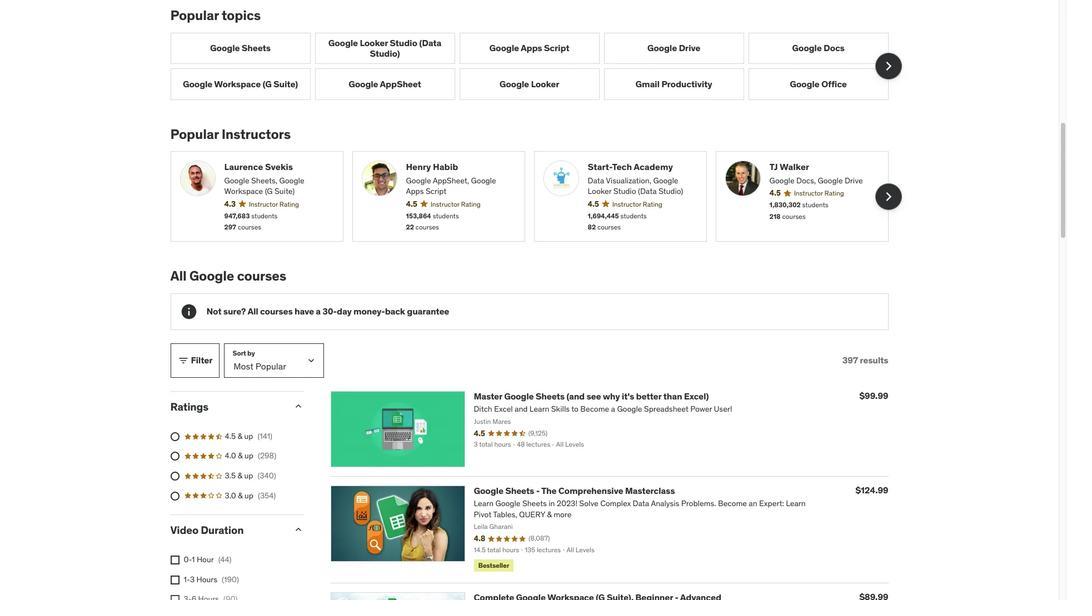 Task type: locate. For each thing, give the bounding box(es) containing it.
up left (141)
[[244, 431, 253, 441]]

1 carousel element from the top
[[170, 33, 902, 100]]

workspace up 4.3
[[224, 186, 263, 196]]

(g down sheets,
[[265, 186, 273, 196]]

courses inside 947,683 students 297 courses
[[238, 223, 261, 231]]

popular for popular instructors
[[170, 125, 219, 143]]

google office link
[[748, 68, 888, 100]]

students right 947,683
[[251, 212, 278, 220]]

instructor up '1,694,445 students 82 courses'
[[612, 200, 641, 208]]

0 vertical spatial looker
[[360, 37, 388, 48]]

1 popular from the top
[[170, 7, 219, 24]]

looker inside "google looker studio (data studio)"
[[360, 37, 388, 48]]

153,864 students 22 courses
[[406, 212, 459, 231]]

1 horizontal spatial script
[[544, 42, 569, 54]]

xsmall image
[[170, 556, 179, 565]]

1 vertical spatial looker
[[531, 78, 559, 89]]

1 vertical spatial suite)
[[275, 186, 295, 196]]

apps up google looker
[[521, 42, 542, 54]]

svekis
[[265, 161, 293, 172]]

workspace down google sheets link
[[214, 78, 261, 89]]

google workspace (g suite)
[[183, 78, 298, 89]]

students inside 947,683 students 297 courses
[[251, 212, 278, 220]]

1 horizontal spatial all
[[248, 306, 258, 317]]

google inside start-tech academy data visualization, google looker studio (data studio)
[[653, 175, 678, 185]]

script down appsheet,
[[426, 186, 446, 196]]

not sure? all courses have a 30-day money-back guarantee
[[206, 306, 449, 317]]

& up 4.0 & up (298)
[[238, 431, 242, 441]]

0 vertical spatial carousel element
[[170, 33, 902, 100]]

0 horizontal spatial studio
[[390, 37, 417, 48]]

courses down 153,864
[[416, 223, 439, 231]]

looker inside google looker link
[[531, 78, 559, 89]]

1 horizontal spatial studio
[[614, 186, 636, 196]]

rating for henry habib
[[461, 200, 481, 208]]

0 vertical spatial studio)
[[370, 48, 400, 59]]

4.5 for tj
[[770, 188, 781, 198]]

0 vertical spatial sheets
[[242, 42, 271, 54]]

rating down appsheet,
[[461, 200, 481, 208]]

(298)
[[258, 451, 276, 461]]

workspace inside laurence svekis google sheets, google workspace (g suite)
[[224, 186, 263, 196]]

0 horizontal spatial (data
[[419, 37, 441, 48]]

students right 1,694,445
[[621, 212, 647, 220]]

1 horizontal spatial (data
[[638, 186, 657, 196]]

4.5 up 4.0
[[225, 431, 236, 441]]

1 vertical spatial apps
[[406, 186, 424, 196]]

0-
[[184, 555, 192, 565]]

0 vertical spatial script
[[544, 42, 569, 54]]

2 horizontal spatial sheets
[[536, 391, 565, 402]]

tj walker link
[[770, 161, 879, 173]]

2 xsmall image from the top
[[170, 595, 179, 600]]

visualization,
[[606, 175, 651, 185]]

courses for 82
[[598, 223, 621, 231]]

1,694,445
[[588, 212, 619, 220]]

(data inside "google looker studio (data studio)"
[[419, 37, 441, 48]]

instructor rating down appsheet,
[[431, 200, 481, 208]]

all
[[170, 267, 187, 285], [248, 306, 258, 317]]

carousel element containing google looker studio (data studio)
[[170, 33, 902, 100]]

courses
[[782, 212, 806, 221], [238, 223, 261, 231], [416, 223, 439, 231], [598, 223, 621, 231], [237, 267, 286, 285], [260, 306, 293, 317]]

3.0 & up (354)
[[225, 491, 276, 501]]

google sheets
[[210, 42, 271, 54]]

4.3
[[224, 199, 236, 209]]

appsheet,
[[433, 175, 469, 185]]

students right 153,864
[[433, 212, 459, 220]]

1 vertical spatial workspace
[[224, 186, 263, 196]]

apps up 153,864
[[406, 186, 424, 196]]

0 vertical spatial studio
[[390, 37, 417, 48]]

0 vertical spatial popular
[[170, 7, 219, 24]]

1 vertical spatial popular
[[170, 125, 219, 143]]

small image inside filter button
[[178, 355, 189, 366]]

looker for google looker studio (data studio)
[[360, 37, 388, 48]]

studio) up google appsheet
[[370, 48, 400, 59]]

4.5 up 153,864
[[406, 199, 417, 209]]

0 vertical spatial all
[[170, 267, 187, 285]]

google looker
[[499, 78, 559, 89]]

laurence svekis google sheets, google workspace (g suite)
[[224, 161, 304, 196]]

1 horizontal spatial small image
[[293, 401, 304, 412]]

see
[[587, 391, 601, 402]]

& right "3.0"
[[238, 491, 243, 501]]

courses for 22
[[416, 223, 439, 231]]

google office
[[790, 78, 847, 89]]

students inside 153,864 students 22 courses
[[433, 212, 459, 220]]

google workspace (g suite) link
[[170, 68, 310, 100]]

courses up sure?
[[237, 267, 286, 285]]

courses down 947,683
[[238, 223, 261, 231]]

397 results
[[842, 355, 888, 366]]

filter
[[191, 355, 213, 366]]

students down docs,
[[802, 201, 829, 209]]

2 horizontal spatial looker
[[588, 186, 612, 196]]

1
[[192, 555, 195, 565]]

(data up appsheet
[[419, 37, 441, 48]]

1 vertical spatial small image
[[293, 401, 304, 412]]

0 vertical spatial suite)
[[274, 78, 298, 89]]

1 vertical spatial (data
[[638, 186, 657, 196]]

& for 4.5
[[238, 431, 242, 441]]

carousel element for popular instructors
[[170, 151, 902, 242]]

0 vertical spatial workspace
[[214, 78, 261, 89]]

sheets,
[[251, 175, 277, 185]]

4.5 for henry
[[406, 199, 417, 209]]

1 vertical spatial xsmall image
[[170, 595, 179, 600]]

google appsheet link
[[315, 68, 455, 100]]

filter button
[[170, 344, 220, 378]]

xsmall image down xsmall image
[[170, 595, 179, 600]]

0 vertical spatial (g
[[263, 78, 272, 89]]

courses for 297
[[238, 223, 261, 231]]

henry habib google appsheet, google apps script
[[406, 161, 496, 196]]

henry
[[406, 161, 431, 172]]

google sheets link
[[170, 33, 310, 64]]

0 horizontal spatial small image
[[178, 355, 189, 366]]

students inside '1,694,445 students 82 courses'
[[621, 212, 647, 220]]

4.5 & up (141)
[[225, 431, 272, 441]]

courses down 1,694,445
[[598, 223, 621, 231]]

& right 4.0
[[238, 451, 243, 461]]

0 horizontal spatial drive
[[679, 42, 700, 54]]

up left (298)
[[245, 451, 253, 461]]

(g down google sheets link
[[263, 78, 272, 89]]

up
[[244, 431, 253, 441], [245, 451, 253, 461], [244, 471, 253, 481], [245, 491, 253, 501]]

popular instructors element
[[170, 125, 902, 242]]

sheets left (and
[[536, 391, 565, 402]]

drive up productivity
[[679, 42, 700, 54]]

courses inside '1,694,445 students 82 courses'
[[598, 223, 621, 231]]

workspace inside google workspace (g suite) link
[[214, 78, 261, 89]]

rating down laurence svekis google sheets, google workspace (g suite)
[[279, 200, 299, 208]]

0 horizontal spatial studio)
[[370, 48, 400, 59]]

xsmall image left 1-
[[170, 576, 179, 585]]

0 vertical spatial xsmall image
[[170, 576, 179, 585]]

instructor rating down sheets,
[[249, 200, 299, 208]]

looker down data
[[588, 186, 612, 196]]

apps
[[521, 42, 542, 54], [406, 186, 424, 196]]

drive inside the tj walker google docs, google drive
[[845, 175, 863, 185]]

instructor rating for habib
[[431, 200, 481, 208]]

instructor up 153,864 students 22 courses
[[431, 200, 459, 208]]

0 horizontal spatial apps
[[406, 186, 424, 196]]

(141)
[[258, 431, 272, 441]]

studio) down academy
[[659, 186, 683, 196]]

laurence
[[224, 161, 263, 172]]

tj
[[770, 161, 778, 172]]

0 vertical spatial apps
[[521, 42, 542, 54]]

0 vertical spatial small image
[[178, 355, 189, 366]]

2 carousel element from the top
[[170, 151, 902, 242]]

students inside 1,830,302 students 218 courses
[[802, 201, 829, 209]]

0-1 hour (44)
[[184, 555, 231, 565]]

4.5 up 1,830,302
[[770, 188, 781, 198]]

up left (354) on the bottom of the page
[[245, 491, 253, 501]]

& right 3.5
[[238, 471, 242, 481]]

1 horizontal spatial looker
[[531, 78, 559, 89]]

master
[[474, 391, 502, 402]]

2 vertical spatial looker
[[588, 186, 612, 196]]

carousel element for popular topics
[[170, 33, 902, 100]]

sheets down topics
[[242, 42, 271, 54]]

video
[[170, 524, 199, 537]]

4.5 for start-
[[588, 199, 599, 209]]

up left (340)
[[244, 471, 253, 481]]

gmail productivity
[[636, 78, 712, 89]]

script up google looker
[[544, 42, 569, 54]]

rating down start-tech academy data visualization, google looker studio (data studio)
[[643, 200, 662, 208]]

suite)
[[274, 78, 298, 89], [275, 186, 295, 196]]

0 vertical spatial (data
[[419, 37, 441, 48]]

1 vertical spatial carousel element
[[170, 151, 902, 242]]

4.5 up 1,694,445
[[588, 199, 599, 209]]

1 vertical spatial studio
[[614, 186, 636, 196]]

studio down visualization,
[[614, 186, 636, 196]]

xsmall image
[[170, 576, 179, 585], [170, 595, 179, 600]]

courses inside 153,864 students 22 courses
[[416, 223, 439, 231]]

2 vertical spatial sheets
[[505, 485, 534, 496]]

instructor down docs,
[[794, 189, 823, 197]]

rating
[[825, 189, 844, 197], [279, 200, 299, 208], [461, 200, 481, 208], [643, 200, 662, 208]]

courses inside 1,830,302 students 218 courses
[[782, 212, 806, 221]]

0 vertical spatial drive
[[679, 42, 700, 54]]

1 vertical spatial (g
[[265, 186, 273, 196]]

all google courses
[[170, 267, 286, 285]]

looker down the google apps script link at the top of page
[[531, 78, 559, 89]]

next image
[[880, 188, 897, 206]]

sheets left -
[[505, 485, 534, 496]]

instructor rating down visualization,
[[612, 200, 662, 208]]

instructor rating down docs,
[[794, 189, 844, 197]]

1 vertical spatial drive
[[845, 175, 863, 185]]

1 vertical spatial studio)
[[659, 186, 683, 196]]

3.5
[[225, 471, 236, 481]]

popular
[[170, 7, 219, 24], [170, 125, 219, 143]]

video duration button
[[170, 524, 284, 537]]

3.5 & up (340)
[[225, 471, 276, 481]]

0 horizontal spatial looker
[[360, 37, 388, 48]]

instructor up 947,683 students 297 courses
[[249, 200, 278, 208]]

0 horizontal spatial script
[[426, 186, 446, 196]]

laurence svekis link
[[224, 161, 334, 173]]

have
[[295, 306, 314, 317]]

carousel element containing laurence svekis
[[170, 151, 902, 242]]

947,683 students 297 courses
[[224, 212, 278, 231]]

small image
[[178, 355, 189, 366], [293, 401, 304, 412]]

courses down 1,830,302
[[782, 212, 806, 221]]

up for 3.0 & up
[[245, 491, 253, 501]]

2 popular from the top
[[170, 125, 219, 143]]

google drive link
[[604, 33, 744, 64]]

(g inside laurence svekis google sheets, google workspace (g suite)
[[265, 186, 273, 196]]

carousel element
[[170, 33, 902, 100], [170, 151, 902, 242]]

drive down tj walker link
[[845, 175, 863, 185]]

looker up google appsheet
[[360, 37, 388, 48]]

courses left have
[[260, 306, 293, 317]]

studio up appsheet
[[390, 37, 417, 48]]

(data down visualization,
[[638, 186, 657, 196]]

master google sheets (and see why it's better than excel) link
[[474, 391, 709, 402]]

rating down the tj walker google docs, google drive
[[825, 189, 844, 197]]

sure?
[[223, 306, 246, 317]]

up for 4.5 & up
[[244, 431, 253, 441]]

1 horizontal spatial sheets
[[505, 485, 534, 496]]

1 horizontal spatial drive
[[845, 175, 863, 185]]

0 horizontal spatial sheets
[[242, 42, 271, 54]]

1 vertical spatial script
[[426, 186, 446, 196]]

1 horizontal spatial studio)
[[659, 186, 683, 196]]



Task type: describe. For each thing, give the bounding box(es) containing it.
suite) inside laurence svekis google sheets, google workspace (g suite)
[[275, 186, 295, 196]]

-
[[536, 485, 540, 496]]

up for 4.0 & up
[[245, 451, 253, 461]]

instructor for tech
[[612, 200, 641, 208]]

video duration
[[170, 524, 244, 537]]

docs,
[[796, 175, 816, 185]]

why
[[603, 391, 620, 402]]

rating for start-tech academy
[[643, 200, 662, 208]]

instructor rating for tech
[[612, 200, 662, 208]]

instructor for walker
[[794, 189, 823, 197]]

google looker studio (data studio) link
[[315, 33, 455, 64]]

looker for google looker
[[531, 78, 559, 89]]

office
[[821, 78, 847, 89]]

30-
[[323, 306, 337, 317]]

ratings
[[170, 400, 208, 414]]

docs
[[824, 42, 845, 54]]

3.0
[[225, 491, 236, 501]]

397 results status
[[842, 355, 888, 366]]

(354)
[[258, 491, 276, 501]]

ratings button
[[170, 400, 284, 414]]

sheets for google sheets
[[242, 42, 271, 54]]

218
[[770, 212, 781, 221]]

hours
[[196, 575, 217, 585]]

(data inside start-tech academy data visualization, google looker studio (data studio)
[[638, 186, 657, 196]]

$124.99
[[855, 485, 888, 496]]

students for habib
[[433, 212, 459, 220]]

(340)
[[258, 471, 276, 481]]

1,830,302
[[770, 201, 801, 209]]

masterclass
[[625, 485, 675, 496]]

1 xsmall image from the top
[[170, 576, 179, 585]]

1 horizontal spatial apps
[[521, 42, 542, 54]]

297
[[224, 223, 236, 231]]

start-tech academy link
[[588, 161, 697, 173]]

4.0 & up (298)
[[225, 451, 276, 461]]

henry habib link
[[406, 161, 516, 173]]

duration
[[201, 524, 244, 537]]

google docs
[[792, 42, 845, 54]]

up for 3.5 & up
[[244, 471, 253, 481]]

22
[[406, 223, 414, 231]]

students for walker
[[802, 201, 829, 209]]

rating for tj walker
[[825, 189, 844, 197]]

0 horizontal spatial all
[[170, 267, 187, 285]]

google sheets - the comprehensive masterclass link
[[474, 485, 675, 496]]

a
[[316, 306, 321, 317]]

it's
[[622, 391, 634, 402]]

gmail
[[636, 78, 660, 89]]

$99.99
[[859, 390, 888, 401]]

1 vertical spatial all
[[248, 306, 258, 317]]

the
[[541, 485, 557, 496]]

script inside henry habib google appsheet, google apps script
[[426, 186, 446, 196]]

walker
[[780, 161, 809, 172]]

google inside "google looker studio (data studio)"
[[328, 37, 358, 48]]

google drive
[[647, 42, 700, 54]]

habib
[[433, 161, 458, 172]]

153,864
[[406, 212, 431, 220]]

students for svekis
[[251, 212, 278, 220]]

hour
[[197, 555, 214, 565]]

instructor rating for svekis
[[249, 200, 299, 208]]

1,830,302 students 218 courses
[[770, 201, 829, 221]]

instructor for svekis
[[249, 200, 278, 208]]

studio) inside "google looker studio (data studio)"
[[370, 48, 400, 59]]

google looker link
[[459, 68, 599, 100]]

rating for laurence svekis
[[279, 200, 299, 208]]

apps inside henry habib google appsheet, google apps script
[[406, 186, 424, 196]]

& for 3.5
[[238, 471, 242, 481]]

looker inside start-tech academy data visualization, google looker studio (data studio)
[[588, 186, 612, 196]]

next image
[[880, 57, 897, 75]]

instructor rating for walker
[[794, 189, 844, 197]]

better
[[636, 391, 662, 402]]

4.0
[[225, 451, 236, 461]]

1-3 hours (190)
[[184, 575, 239, 585]]

data
[[588, 175, 604, 185]]

back
[[385, 306, 405, 317]]

courses for all
[[260, 306, 293, 317]]

82
[[588, 223, 596, 231]]

& for 4.0
[[238, 451, 243, 461]]

(190)
[[222, 575, 239, 585]]

(44)
[[218, 555, 231, 565]]

gmail productivity link
[[604, 68, 744, 100]]

1,694,445 students 82 courses
[[588, 212, 647, 231]]

studio inside "google looker studio (data studio)"
[[390, 37, 417, 48]]

947,683
[[224, 212, 250, 220]]

popular for popular topics
[[170, 7, 219, 24]]

instructors
[[222, 125, 291, 143]]

popular topics
[[170, 7, 261, 24]]

start-tech academy data visualization, google looker studio (data studio)
[[588, 161, 683, 196]]

3
[[190, 575, 195, 585]]

guarantee
[[407, 306, 449, 317]]

excel)
[[684, 391, 709, 402]]

master google sheets (and see why it's better than excel)
[[474, 391, 709, 402]]

google looker studio (data studio)
[[328, 37, 441, 59]]

(and
[[567, 391, 585, 402]]

appsheet
[[380, 78, 421, 89]]

not
[[206, 306, 221, 317]]

comprehensive
[[558, 485, 623, 496]]

397
[[842, 355, 858, 366]]

google appsheet
[[349, 78, 421, 89]]

instructor for habib
[[431, 200, 459, 208]]

small image
[[293, 524, 304, 535]]

sheets for google sheets - the comprehensive masterclass
[[505, 485, 534, 496]]

& for 3.0
[[238, 491, 243, 501]]

studio inside start-tech academy data visualization, google looker studio (data studio)
[[614, 186, 636, 196]]

money-
[[354, 306, 385, 317]]

courses for 218
[[782, 212, 806, 221]]

1-
[[184, 575, 190, 585]]

1 vertical spatial sheets
[[536, 391, 565, 402]]

day
[[337, 306, 352, 317]]

google sheets - the comprehensive masterclass
[[474, 485, 675, 496]]

students for tech
[[621, 212, 647, 220]]

google docs link
[[748, 33, 888, 64]]

start-
[[588, 161, 612, 172]]

studio) inside start-tech academy data visualization, google looker studio (data studio)
[[659, 186, 683, 196]]

academy
[[634, 161, 673, 172]]

tj walker google docs, google drive
[[770, 161, 863, 185]]

topics
[[222, 7, 261, 24]]



Task type: vqa. For each thing, say whether or not it's contained in the screenshot.
Google Apps Script link
yes



